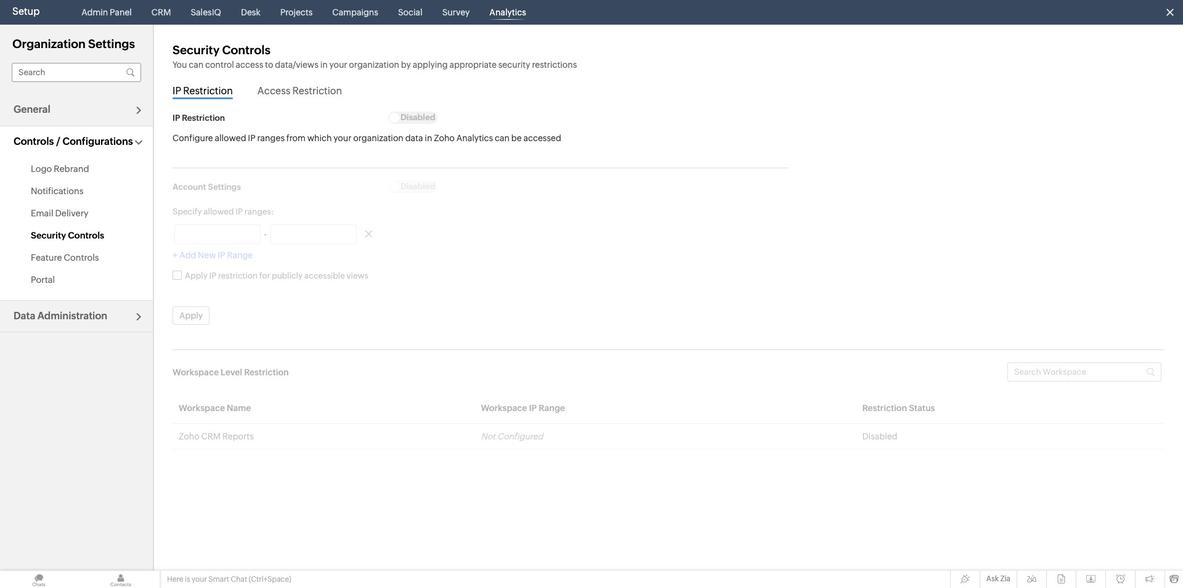 Task type: locate. For each thing, give the bounding box(es) containing it.
is
[[185, 575, 190, 584]]

chats image
[[0, 571, 78, 588]]

campaigns link
[[328, 0, 383, 25]]

analytics link
[[485, 0, 531, 25]]

campaigns
[[333, 7, 379, 17]]

salesiq
[[191, 7, 221, 17]]

analytics
[[490, 7, 526, 17]]

desk link
[[236, 0, 266, 25]]

survey link
[[438, 0, 475, 25]]

(ctrl+space)
[[249, 575, 291, 584]]

admin panel link
[[77, 0, 137, 25]]

survey
[[442, 7, 470, 17]]

projects
[[280, 7, 313, 17]]

zia
[[1001, 575, 1011, 583]]



Task type: describe. For each thing, give the bounding box(es) containing it.
panel
[[110, 7, 132, 17]]

here is your smart chat (ctrl+space)
[[167, 575, 291, 584]]

admin panel
[[82, 7, 132, 17]]

crm
[[152, 7, 171, 17]]

your
[[192, 575, 207, 584]]

salesiq link
[[186, 0, 226, 25]]

chat
[[231, 575, 247, 584]]

projects link
[[275, 0, 318, 25]]

crm link
[[147, 0, 176, 25]]

social
[[398, 7, 423, 17]]

desk
[[241, 7, 261, 17]]

smart
[[209, 575, 229, 584]]

admin
[[82, 7, 108, 17]]

contacts image
[[82, 571, 160, 588]]

ask
[[987, 575, 999, 583]]

social link
[[393, 0, 428, 25]]

ask zia
[[987, 575, 1011, 583]]

setup
[[12, 6, 40, 17]]

here
[[167, 575, 183, 584]]



Task type: vqa. For each thing, say whether or not it's contained in the screenshot.
Survey link
yes



